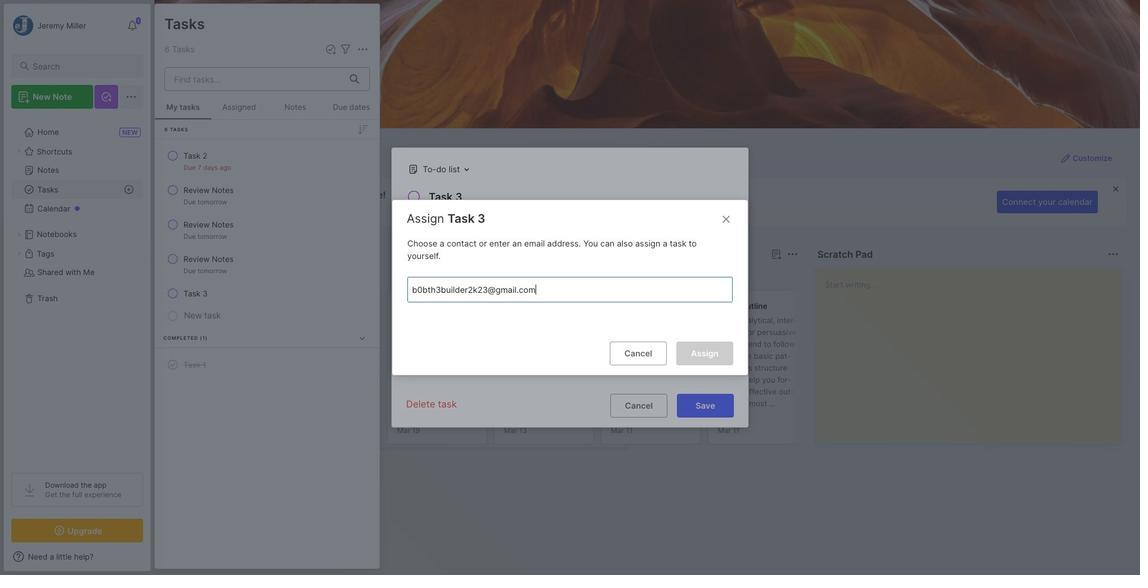Task type: vqa. For each thing, say whether or not it's contained in the screenshot.
The 35
no



Task type: locate. For each thing, give the bounding box(es) containing it.
tab up task 3 4 cell
[[176, 269, 211, 283]]

Add tag field
[[411, 283, 679, 296]]

close image
[[720, 212, 734, 226]]

2 tab from the left
[[216, 269, 264, 283]]

row
[[160, 145, 375, 177], [160, 179, 375, 212], [160, 214, 375, 246], [160, 248, 375, 280], [160, 283, 375, 304], [160, 354, 375, 376]]

2 row from the top
[[160, 179, 375, 212]]

new task image
[[325, 43, 337, 55]]

tree inside main element
[[4, 116, 150, 462]]

task 2 0 cell
[[184, 150, 207, 162]]

5 row from the top
[[160, 283, 375, 304]]

row group
[[155, 120, 380, 386], [174, 290, 1029, 452]]

review notes 3 cell
[[184, 253, 234, 265]]

1 horizontal spatial tab
[[216, 269, 264, 283]]

tab
[[176, 269, 211, 283], [216, 269, 264, 283]]

task 3 4 cell
[[184, 288, 208, 299]]

0 horizontal spatial tab
[[176, 269, 211, 283]]

Find tasks… text field
[[167, 69, 343, 89]]

4 row from the top
[[160, 248, 375, 280]]

6 row from the top
[[160, 354, 375, 376]]

task 1 0 cell
[[184, 359, 206, 371]]

3 row from the top
[[160, 214, 375, 246]]

expand notebooks image
[[15, 231, 23, 238]]

tab list
[[176, 269, 797, 283]]

thumbnail image
[[611, 373, 657, 418]]

None search field
[[33, 59, 133, 73]]

tab down review notes 3 cell
[[216, 269, 264, 283]]

tree
[[4, 116, 150, 462]]



Task type: describe. For each thing, give the bounding box(es) containing it.
1 row from the top
[[160, 145, 375, 177]]

Start writing… text field
[[826, 269, 1121, 434]]

Search text field
[[33, 61, 133, 72]]

review notes 2 cell
[[184, 219, 234, 231]]

main element
[[0, 0, 155, 575]]

expand tags image
[[15, 250, 23, 257]]

review notes 1 cell
[[184, 184, 234, 196]]

1 tab from the left
[[176, 269, 211, 283]]

collapse 01_completed image
[[357, 332, 368, 344]]

none search field inside main element
[[33, 59, 133, 73]]



